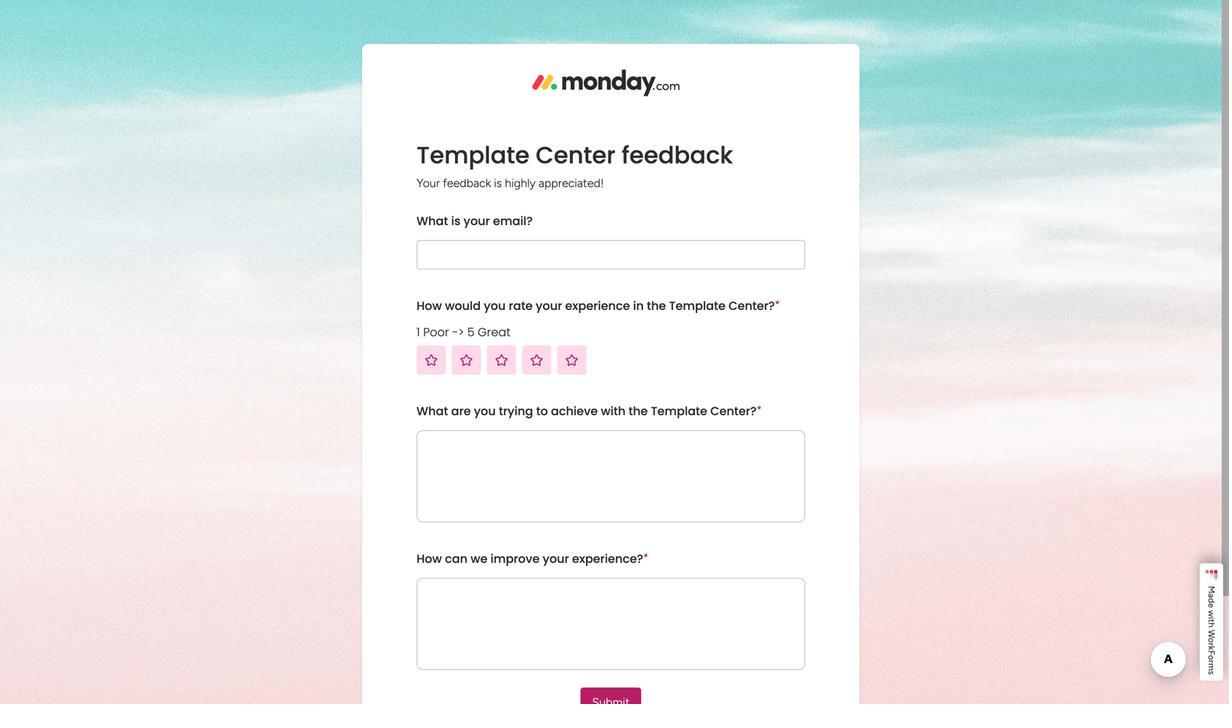 Task type: locate. For each thing, give the bounding box(es) containing it.
1 vertical spatial your
[[536, 298, 562, 314]]

trying
[[499, 403, 533, 420]]

how for how would you rate your experience in the template center?
[[417, 298, 442, 314]]

template inside template center feedback your feedback is highly appreciated!
[[417, 139, 530, 172]]

1 what from the top
[[417, 213, 448, 229]]

1 vertical spatial you
[[474, 403, 496, 420]]

template right in
[[669, 298, 726, 314]]

the for in
[[647, 298, 666, 314]]

2 vertical spatial your
[[543, 551, 569, 567]]

your for improve
[[543, 551, 569, 567]]

can
[[445, 551, 468, 567]]

1 how from the top
[[417, 298, 442, 314]]

what is your email? group
[[417, 202, 805, 287], [417, 287, 805, 393], [417, 393, 805, 540], [417, 540, 805, 688]]

the
[[647, 298, 666, 314], [629, 403, 648, 420]]

0 vertical spatial you
[[484, 298, 506, 314]]

o
[[1207, 638, 1217, 643], [1207, 656, 1217, 661]]

2 r from the top
[[1207, 661, 1217, 664]]

what
[[417, 213, 448, 229], [417, 403, 448, 420]]

1 horizontal spatial *
[[757, 404, 761, 415]]

are
[[451, 403, 471, 420]]

what are you trying to achieve with the template center? *
[[417, 403, 761, 420]]

template right with
[[651, 403, 708, 420]]

what is your email?
[[417, 213, 533, 229]]

you right 'are'
[[474, 403, 496, 420]]

rate
[[509, 298, 533, 314]]

highly
[[505, 176, 536, 190]]

d
[[1207, 599, 1217, 604]]

how
[[417, 298, 442, 314], [417, 551, 442, 567]]

your
[[417, 176, 440, 190]]

1
[[417, 324, 420, 341]]

o up m
[[1207, 656, 1217, 661]]

1 vertical spatial template
[[669, 298, 726, 314]]

f
[[1207, 651, 1217, 656]]

2 what is your email? group from the top
[[417, 287, 805, 393]]

your right rate
[[536, 298, 562, 314]]

how would you rate your experience in the template center? list
[[417, 346, 610, 375]]

0 horizontal spatial *
[[643, 552, 648, 563]]

i
[[1207, 618, 1217, 620]]

t
[[1207, 620, 1217, 623]]

How can we improve your experience? text field
[[417, 578, 805, 671]]

would
[[445, 298, 481, 314]]

0 vertical spatial is
[[494, 176, 502, 190]]

r up f
[[1207, 643, 1217, 647]]

0 horizontal spatial feedback
[[443, 176, 491, 190]]

* inside what are you trying to achieve with the template center? *
[[757, 404, 761, 415]]

is left highly
[[494, 176, 502, 190]]

a
[[1207, 594, 1217, 599]]

0 horizontal spatial is
[[451, 213, 461, 229]]

1 vertical spatial feedback
[[443, 176, 491, 190]]

1 vertical spatial how
[[417, 551, 442, 567]]

in
[[633, 298, 644, 314]]

2 how from the top
[[417, 551, 442, 567]]

1 vertical spatial r
[[1207, 661, 1217, 664]]

3 image
[[494, 353, 509, 368]]

the right with
[[629, 403, 648, 420]]

the right in
[[647, 298, 666, 314]]

* inside how would you rate your experience in the template center? *
[[775, 299, 779, 309]]

1 vertical spatial the
[[629, 403, 648, 420]]

5 image
[[564, 353, 579, 368]]

0 vertical spatial *
[[775, 299, 779, 309]]

0 vertical spatial what
[[417, 213, 448, 229]]

r
[[1207, 643, 1217, 647], [1207, 661, 1217, 664]]

your for rate
[[536, 298, 562, 314]]

achieve
[[551, 403, 598, 420]]

poor
[[423, 324, 449, 341]]

your right improve
[[543, 551, 569, 567]]

o up k
[[1207, 638, 1217, 643]]

* inside the how can we improve your experience? *
[[643, 552, 648, 563]]

0 vertical spatial center?
[[729, 298, 775, 314]]

1 vertical spatial is
[[451, 213, 461, 229]]

0 vertical spatial o
[[1207, 638, 1217, 643]]

great
[[478, 324, 511, 341]]

center? for how would you rate your experience in the template center?
[[729, 298, 775, 314]]

4 what is your email? group from the top
[[417, 540, 805, 688]]

the for with
[[629, 403, 648, 420]]

0 vertical spatial the
[[647, 298, 666, 314]]

what down the your
[[417, 213, 448, 229]]

experience?
[[572, 551, 643, 567]]

center? for what are you trying to achieve with the template center?
[[711, 403, 757, 420]]

is left email? at top
[[451, 213, 461, 229]]

how up 'poor'
[[417, 298, 442, 314]]

1 vertical spatial *
[[757, 404, 761, 415]]

you for rate
[[484, 298, 506, 314]]

template
[[417, 139, 530, 172], [669, 298, 726, 314], [651, 403, 708, 420]]

r down f
[[1207, 661, 1217, 664]]

1 horizontal spatial feedback
[[622, 139, 733, 172]]

0 vertical spatial template
[[417, 139, 530, 172]]

how would you rate your experience in the template center? *
[[417, 298, 779, 314]]

what for what are you trying to achieve with the template center? *
[[417, 403, 448, 420]]

2 what from the top
[[417, 403, 448, 420]]

1 vertical spatial o
[[1207, 656, 1217, 661]]

you left rate
[[484, 298, 506, 314]]

3 what is your email? group from the top
[[417, 393, 805, 540]]

you
[[484, 298, 506, 314], [474, 403, 496, 420]]

m
[[1207, 587, 1217, 594]]

template for what are you trying to achieve with the template center?
[[651, 403, 708, 420]]

center?
[[729, 298, 775, 314], [711, 403, 757, 420]]

w
[[1207, 630, 1217, 638]]

1 what is your email? group from the top
[[417, 202, 805, 287]]

1 vertical spatial center?
[[711, 403, 757, 420]]

what for what is your email?
[[417, 213, 448, 229]]

appreciated!
[[539, 176, 604, 190]]

your
[[464, 213, 490, 229], [536, 298, 562, 314], [543, 551, 569, 567]]

0 vertical spatial how
[[417, 298, 442, 314]]

how left can
[[417, 551, 442, 567]]

2 vertical spatial template
[[651, 403, 708, 420]]

2 horizontal spatial *
[[775, 299, 779, 309]]

0 vertical spatial r
[[1207, 643, 1217, 647]]

center
[[536, 139, 616, 172]]

what is your email? group containing what is your email?
[[417, 202, 805, 287]]

what left 'are'
[[417, 403, 448, 420]]

2 vertical spatial *
[[643, 552, 648, 563]]

1 vertical spatial what
[[417, 403, 448, 420]]

1 r from the top
[[1207, 643, 1217, 647]]

is
[[494, 176, 502, 190], [451, 213, 461, 229]]

form logo image
[[514, 56, 708, 110]]

what is your email? group containing how would you rate your experience in the template center?
[[417, 287, 805, 393]]

form form
[[0, 0, 1229, 705]]

1 horizontal spatial is
[[494, 176, 502, 190]]

what is your email? group containing what are you trying to achieve with the template center?
[[417, 393, 805, 540]]

feedback
[[622, 139, 733, 172], [443, 176, 491, 190]]

your left email? at top
[[464, 213, 490, 229]]

*
[[775, 299, 779, 309], [757, 404, 761, 415], [643, 552, 648, 563]]

template center feedback your feedback is highly appreciated!
[[417, 139, 733, 190]]

template up the your
[[417, 139, 530, 172]]



Task type: vqa. For each thing, say whether or not it's contained in the screenshot.
Poor
yes



Task type: describe. For each thing, give the bounding box(es) containing it.
k
[[1207, 647, 1217, 651]]

email?
[[493, 213, 533, 229]]

we
[[471, 551, 488, 567]]

* for what are you trying to achieve with the template center?
[[757, 404, 761, 415]]

-
[[452, 324, 458, 341]]

s
[[1207, 671, 1217, 675]]

4 image
[[529, 353, 544, 368]]

you for trying
[[474, 403, 496, 420]]

name text field
[[417, 240, 805, 270]]

>
[[458, 324, 464, 341]]

h
[[1207, 623, 1217, 628]]

how for how can we improve your experience?
[[417, 551, 442, 567]]

* for how would you rate your experience in the template center?
[[775, 299, 779, 309]]

1 poor -> 5 great
[[417, 324, 511, 341]]

with
[[601, 403, 626, 420]]

improve
[[491, 551, 540, 567]]

w
[[1207, 611, 1217, 618]]

2 image
[[459, 353, 474, 368]]

what is your email? group containing how can we improve your experience?
[[417, 540, 805, 688]]

how can we improve your experience? *
[[417, 551, 648, 567]]

e
[[1207, 604, 1217, 609]]

0 vertical spatial feedback
[[622, 139, 733, 172]]

m
[[1207, 664, 1217, 671]]

experience
[[565, 298, 630, 314]]

1 image
[[424, 353, 439, 368]]

is inside template center feedback your feedback is highly appreciated!
[[494, 176, 502, 190]]

0 vertical spatial your
[[464, 213, 490, 229]]

m a d e w i t h w o r k f o r m s button
[[1200, 564, 1224, 681]]

template for how would you rate your experience in the template center?
[[669, 298, 726, 314]]

to
[[536, 403, 548, 420]]

m a d e w i t h w o r k f o r m s
[[1207, 587, 1217, 675]]

5
[[467, 324, 475, 341]]

2 o from the top
[[1207, 656, 1217, 661]]

1 o from the top
[[1207, 638, 1217, 643]]

What are you trying to achieve with the Template Center? text field
[[417, 431, 805, 523]]



